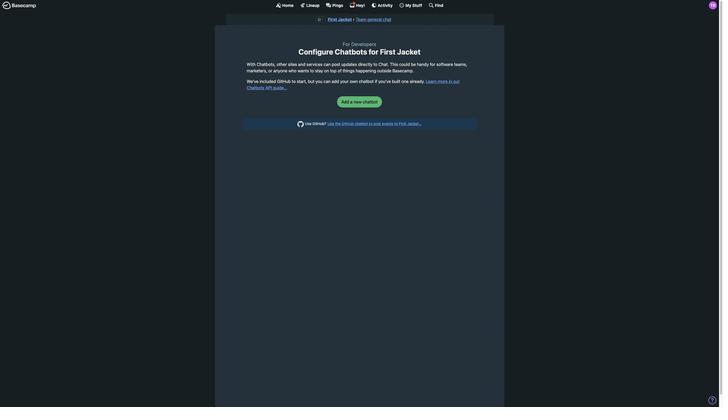 Task type: vqa. For each thing, say whether or not it's contained in the screenshot.
the chat
yes



Task type: locate. For each thing, give the bounding box(es) containing it.
post
[[332, 62, 341, 67], [374, 122, 382, 126]]

to right "events"
[[395, 122, 398, 126]]

hey!
[[356, 3, 365, 8]]

0 horizontal spatial use
[[305, 122, 312, 126]]

github up guide…
[[278, 79, 291, 84]]

0 vertical spatial can
[[324, 62, 331, 67]]

updates
[[342, 62, 357, 67]]

1 horizontal spatial github
[[342, 122, 354, 126]]

main element
[[0, 0, 720, 10]]

you
[[316, 79, 323, 84]]

1 vertical spatial post
[[374, 122, 382, 126]]

jacket left the ›
[[339, 17, 352, 22]]

we've included github to start, but you can add your own chatbot if you've built one already.
[[247, 79, 426, 84]]

1 vertical spatial for
[[430, 62, 436, 67]]

1 horizontal spatial chatbots
[[335, 47, 368, 56]]

chatbots inside learn more in our chatbots api guide…
[[247, 86, 265, 90]]

anyone
[[274, 69, 288, 73]]

things
[[343, 69, 355, 73]]

activity
[[378, 3, 393, 8]]

built
[[393, 79, 401, 84]]

jacket
[[339, 17, 352, 22], [398, 47, 421, 56]]

jacket up could
[[398, 47, 421, 56]]

to left "events"
[[369, 122, 373, 126]]

post left "events"
[[374, 122, 382, 126]]

switch accounts image
[[2, 1, 36, 10]]

can inside with chatbots, other sites and services can post updates directly to chat.           this could be handy for software teams, marketers, or anyone who wants to stay on top of things happening outside basecamp.
[[324, 62, 331, 67]]

first down pings "popup button"
[[328, 17, 337, 22]]

and
[[299, 62, 306, 67]]

1 horizontal spatial for
[[430, 62, 436, 67]]

first
[[328, 17, 337, 22], [380, 47, 396, 56], [399, 122, 407, 126]]

but
[[308, 79, 315, 84]]

for
[[369, 47, 379, 56], [430, 62, 436, 67]]

2 use from the left
[[328, 122, 335, 126]]

chatbot left if at top
[[359, 79, 374, 84]]

teams,
[[455, 62, 468, 67]]

0 vertical spatial post
[[332, 62, 341, 67]]

1 vertical spatial chatbots
[[247, 86, 265, 90]]

chatbots down for
[[335, 47, 368, 56]]

included
[[260, 79, 276, 84]]

learn
[[426, 79, 437, 84]]

chatbots
[[335, 47, 368, 56], [247, 86, 265, 90]]

other
[[277, 62, 287, 67]]

1 vertical spatial github
[[342, 122, 354, 126]]

the
[[336, 122, 341, 126]]

home link
[[276, 3, 294, 8]]

post for to
[[374, 122, 382, 126]]

can
[[324, 62, 331, 67], [324, 79, 331, 84]]

0 horizontal spatial post
[[332, 62, 341, 67]]

use left github?
[[305, 122, 312, 126]]

1 horizontal spatial first
[[380, 47, 396, 56]]

marketers,
[[247, 69, 268, 73]]

activity link
[[372, 3, 393, 8]]

who
[[289, 69, 297, 73]]

chatbot
[[359, 79, 374, 84], [363, 100, 378, 104], [355, 122, 368, 126]]

›
[[353, 17, 355, 22]]

0 vertical spatial first
[[328, 17, 337, 22]]

first inside for developers configure chatbots for first jacket
[[380, 47, 396, 56]]

own
[[350, 79, 358, 84]]

0 vertical spatial jacket
[[339, 17, 352, 22]]

new
[[354, 100, 362, 104]]

chatbot right new
[[363, 100, 378, 104]]

1 vertical spatial first
[[380, 47, 396, 56]]

we've
[[247, 79, 259, 84]]

1 horizontal spatial post
[[374, 122, 382, 126]]

use left the
[[328, 122, 335, 126]]

first up chat.
[[380, 47, 396, 56]]

add a new chatbot
[[342, 100, 378, 104]]

0 horizontal spatial github
[[278, 79, 291, 84]]

0 vertical spatial for
[[369, 47, 379, 56]]

0 vertical spatial chatbot
[[359, 79, 374, 84]]

chatbots down we've on the top
[[247, 86, 265, 90]]

github right the
[[342, 122, 354, 126]]

stuff
[[413, 3, 423, 8]]

to
[[374, 62, 378, 67], [311, 69, 314, 73], [292, 79, 296, 84], [369, 122, 373, 126], [395, 122, 398, 126]]

0 vertical spatial chatbots
[[335, 47, 368, 56]]

1 horizontal spatial use
[[328, 122, 335, 126]]

for right handy
[[430, 62, 436, 67]]

you've
[[379, 79, 391, 84]]

stay
[[316, 69, 324, 73]]

2 horizontal spatial first
[[399, 122, 407, 126]]

1 horizontal spatial jacket
[[398, 47, 421, 56]]

0 horizontal spatial jacket
[[339, 17, 352, 22]]

can right you
[[324, 79, 331, 84]]

more
[[438, 79, 448, 84]]

post up top
[[332, 62, 341, 67]]

1 vertical spatial jacket
[[398, 47, 421, 56]]

for
[[343, 41, 351, 47]]

chatbot down add a new chatbot link
[[355, 122, 368, 126]]

1 vertical spatial can
[[324, 79, 331, 84]]

use
[[305, 122, 312, 126], [328, 122, 335, 126]]

basecamp.
[[393, 69, 414, 73]]

wants
[[298, 69, 309, 73]]

post inside with chatbots, other sites and services can post updates directly to chat.           this could be handy for software teams, marketers, or anyone who wants to stay on top of things happening outside basecamp.
[[332, 62, 341, 67]]

can up 'on'
[[324, 62, 331, 67]]

to down the services
[[311, 69, 314, 73]]

0 horizontal spatial for
[[369, 47, 379, 56]]

github
[[278, 79, 291, 84], [342, 122, 354, 126]]

learn more in our chatbots api guide… link
[[247, 79, 460, 90]]

for developers configure chatbots for first jacket
[[299, 41, 421, 56]]

if
[[375, 79, 378, 84]]

first left jacket…
[[399, 122, 407, 126]]

in
[[449, 79, 453, 84]]

post for can
[[332, 62, 341, 67]]

0 horizontal spatial chatbots
[[247, 86, 265, 90]]

jacket…
[[408, 122, 422, 126]]

1 can from the top
[[324, 62, 331, 67]]

chatbots,
[[257, 62, 276, 67]]

for down developers
[[369, 47, 379, 56]]

learn more in our chatbots api guide…
[[247, 79, 460, 90]]



Task type: describe. For each thing, give the bounding box(es) containing it.
could
[[400, 62, 410, 67]]

outside
[[378, 69, 392, 73]]

on
[[325, 69, 329, 73]]

top
[[331, 69, 337, 73]]

my
[[406, 3, 412, 8]]

hey! button
[[350, 2, 365, 8]]

chatbots inside for developers configure chatbots for first jacket
[[335, 47, 368, 56]]

first jacket link
[[328, 17, 352, 22]]

home
[[283, 3, 294, 8]]

happening
[[356, 69, 377, 73]]

use github? use the github chatbot to post events to first jacket…
[[304, 122, 422, 126]]

2 can from the top
[[324, 79, 331, 84]]

my stuff
[[406, 3, 423, 8]]

2 vertical spatial chatbot
[[355, 122, 368, 126]]

tyler black image
[[710, 1, 718, 9]]

our
[[454, 79, 460, 84]]

pings button
[[326, 3, 344, 8]]

a
[[351, 100, 353, 104]]

to left chat.
[[374, 62, 378, 67]]

services
[[307, 62, 323, 67]]

api
[[266, 86, 272, 90]]

general
[[368, 17, 382, 22]]

to left start,
[[292, 79, 296, 84]]

find
[[435, 3, 444, 8]]

my stuff button
[[400, 3, 423, 8]]

developers
[[352, 41, 377, 47]]

1 use from the left
[[305, 122, 312, 126]]

this
[[390, 62, 399, 67]]

sites
[[288, 62, 297, 67]]

chat.
[[379, 62, 389, 67]]

0 horizontal spatial first
[[328, 17, 337, 22]]

chat
[[383, 17, 392, 22]]

add
[[332, 79, 339, 84]]

software
[[437, 62, 454, 67]]

handy
[[418, 62, 429, 67]]

2 vertical spatial first
[[399, 122, 407, 126]]

be
[[411, 62, 416, 67]]

already.
[[410, 79, 425, 84]]

github?
[[313, 122, 327, 126]]

with
[[247, 62, 256, 67]]

events
[[383, 122, 394, 126]]

first jacket
[[328, 17, 352, 22]]

directly
[[359, 62, 373, 67]]

team general chat link
[[356, 17, 392, 22]]

of
[[338, 69, 342, 73]]

team
[[356, 17, 367, 22]]

1 vertical spatial chatbot
[[363, 100, 378, 104]]

one
[[402, 79, 409, 84]]

0 vertical spatial github
[[278, 79, 291, 84]]

configure
[[299, 47, 334, 56]]

jacket inside for developers configure chatbots for first jacket
[[398, 47, 421, 56]]

your
[[341, 79, 349, 84]]

lineup link
[[300, 3, 320, 8]]

add
[[342, 100, 350, 104]]

add a new chatbot link
[[337, 96, 383, 108]]

for inside for developers configure chatbots for first jacket
[[369, 47, 379, 56]]

› team general chat
[[353, 17, 392, 22]]

for inside with chatbots, other sites and services can post updates directly to chat.           this could be handy for software teams, marketers, or anyone who wants to stay on top of things happening outside basecamp.
[[430, 62, 436, 67]]

use the github chatbot to post events to first jacket… link
[[328, 122, 422, 126]]

pings
[[333, 3, 344, 8]]

lineup
[[307, 3, 320, 8]]

guide…
[[273, 86, 288, 90]]

or
[[269, 69, 273, 73]]

find button
[[429, 3, 444, 8]]

start,
[[297, 79, 307, 84]]

with chatbots, other sites and services can post updates directly to chat.           this could be handy for software teams, marketers, or anyone who wants to stay on top of things happening outside basecamp.
[[247, 62, 468, 73]]



